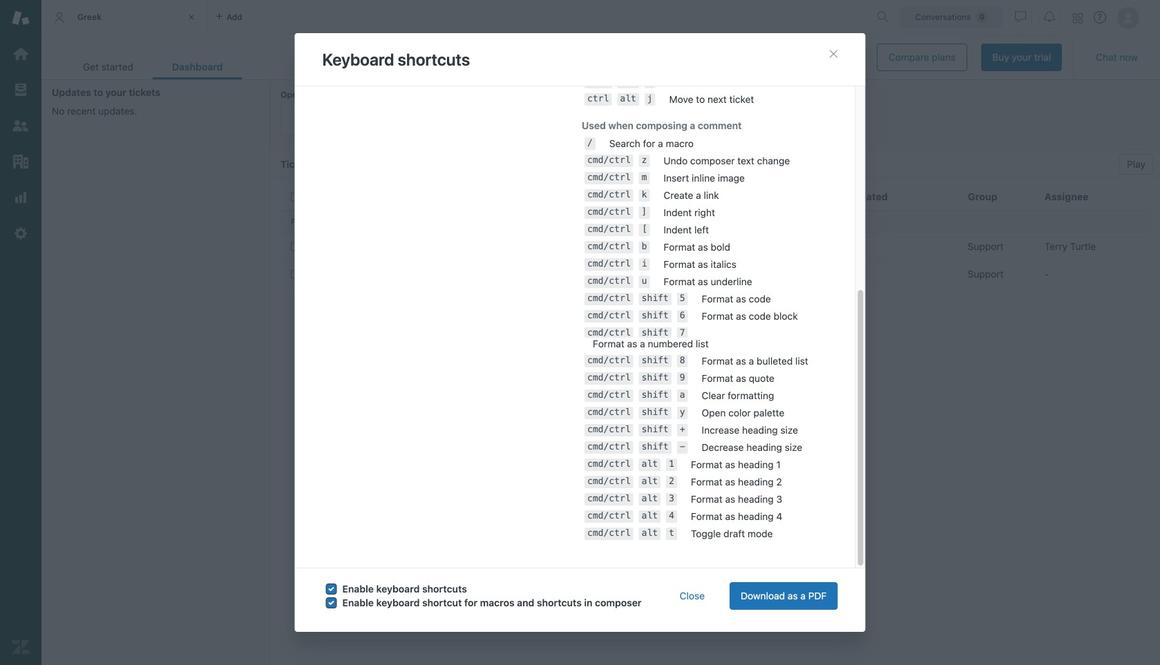 Task type: vqa. For each thing, say whether or not it's contained in the screenshot.
Button Displays Agent'S Chat Status As Invisible. icon at the top
no



Task type: locate. For each thing, give the bounding box(es) containing it.
close image
[[185, 10, 198, 24], [828, 48, 840, 59]]

0 horizontal spatial close image
[[185, 10, 198, 24]]

get started image
[[12, 45, 30, 63]]

views image
[[12, 81, 30, 99]]

1 horizontal spatial close image
[[828, 48, 840, 59]]

tab list
[[64, 54, 242, 79]]

reporting image
[[12, 189, 30, 207]]

dialog
[[295, 0, 866, 632]]

close image inside tabs tab list
[[185, 10, 198, 24]]

None checkbox
[[291, 242, 300, 251], [291, 270, 300, 279], [291, 242, 300, 251], [291, 270, 300, 279]]

zendesk image
[[12, 639, 30, 657]]

customers image
[[12, 117, 30, 135]]

0 vertical spatial close image
[[185, 10, 198, 24]]

tab
[[41, 0, 207, 35], [64, 54, 153, 79]]

zendesk products image
[[1073, 13, 1083, 23]]

grid
[[270, 183, 1161, 666]]



Task type: describe. For each thing, give the bounding box(es) containing it.
main element
[[0, 0, 41, 666]]

Select All Tickets checkbox
[[291, 192, 300, 201]]

1 vertical spatial close image
[[828, 48, 840, 59]]

March 20, 2024 text field
[[802, 53, 866, 63]]

tabs tab list
[[41, 0, 872, 35]]

zendesk support image
[[12, 9, 30, 27]]

admin image
[[12, 225, 30, 243]]

1 vertical spatial tab
[[64, 54, 153, 79]]

get help image
[[1094, 11, 1107, 24]]

0 vertical spatial tab
[[41, 0, 207, 35]]

organizations image
[[12, 153, 30, 171]]



